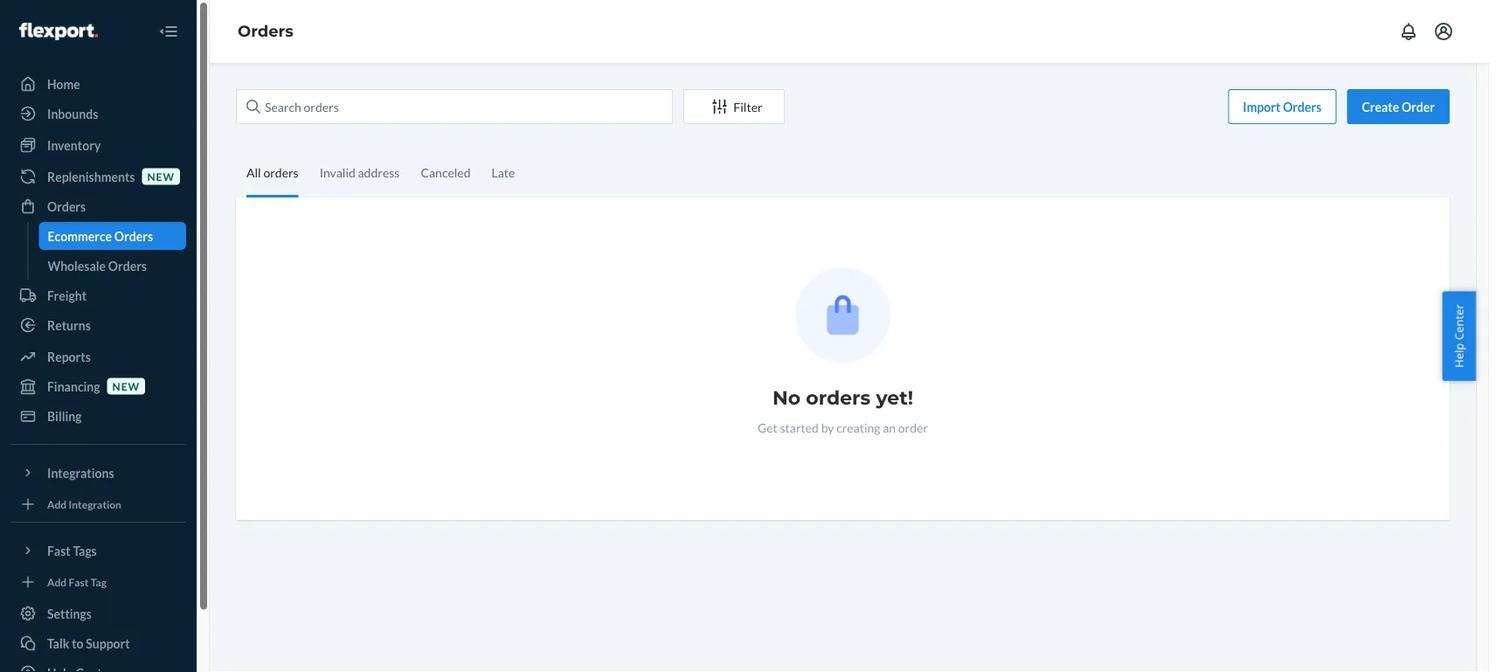 Task type: vqa. For each thing, say whether or not it's contained in the screenshot.
commerce
no



Task type: describe. For each thing, give the bounding box(es) containing it.
orders up search icon at the top left of the page
[[238, 22, 294, 41]]

import orders
[[1243, 99, 1322, 114]]

empty list image
[[795, 267, 891, 363]]

integrations button
[[10, 459, 186, 487]]

search image
[[246, 100, 260, 114]]

1 vertical spatial fast
[[69, 576, 89, 588]]

freight link
[[10, 281, 186, 309]]

reports
[[47, 349, 91, 364]]

1 vertical spatial orders link
[[10, 192, 186, 220]]

talk
[[47, 636, 69, 651]]

integrations
[[47, 465, 114, 480]]

fast tags
[[47, 543, 97, 558]]

orders up ecommerce
[[47, 199, 86, 214]]

open notifications image
[[1399, 21, 1420, 42]]

invalid address
[[320, 165, 400, 180]]

add integration
[[47, 498, 121, 510]]

orders for import orders
[[1283, 99, 1322, 114]]

no orders yet!
[[773, 386, 914, 410]]

filter button
[[684, 89, 785, 124]]

tag
[[91, 576, 107, 588]]

by
[[821, 420, 834, 435]]

ecommerce
[[48, 229, 112, 243]]

billing
[[47, 409, 82, 423]]

wholesale orders link
[[39, 252, 186, 280]]

center
[[1451, 304, 1467, 340]]

address
[[358, 165, 400, 180]]

import orders button
[[1228, 89, 1337, 124]]

orders for all
[[263, 165, 299, 180]]

settings link
[[10, 600, 186, 628]]

create
[[1362, 99, 1400, 114]]

inbounds
[[47, 106, 98, 121]]

inbounds link
[[10, 100, 186, 128]]

flexport logo image
[[19, 23, 98, 40]]

help
[[1451, 343, 1467, 368]]

fast tags button
[[10, 537, 186, 565]]

create order
[[1362, 99, 1435, 114]]

reports link
[[10, 343, 186, 371]]

add for add integration
[[47, 498, 67, 510]]

ecommerce orders link
[[39, 222, 186, 250]]

invalid
[[320, 165, 356, 180]]

order
[[1402, 99, 1435, 114]]

add integration link
[[10, 494, 186, 515]]

to
[[72, 636, 84, 651]]

new for financing
[[112, 380, 140, 392]]

freight
[[47, 288, 87, 303]]

an
[[883, 420, 896, 435]]

help center button
[[1443, 291, 1476, 381]]

late
[[492, 165, 515, 180]]

add fast tag link
[[10, 572, 186, 593]]

talk to support button
[[10, 629, 186, 657]]

orders for no
[[806, 386, 871, 410]]

0 vertical spatial orders link
[[238, 22, 294, 41]]

yet!
[[876, 386, 914, 410]]

ecommerce orders
[[48, 229, 153, 243]]



Task type: locate. For each thing, give the bounding box(es) containing it.
orders for ecommerce orders
[[114, 229, 153, 243]]

0 vertical spatial add
[[47, 498, 67, 510]]

orders up get started by creating an order
[[806, 386, 871, 410]]

1 add from the top
[[47, 498, 67, 510]]

fast inside dropdown button
[[47, 543, 71, 558]]

add for add fast tag
[[47, 576, 67, 588]]

1 horizontal spatial orders link
[[238, 22, 294, 41]]

no
[[773, 386, 801, 410]]

financing
[[47, 379, 100, 394]]

order
[[898, 420, 928, 435]]

orders right import
[[1283, 99, 1322, 114]]

orders down ecommerce orders link
[[108, 258, 147, 273]]

orders inside button
[[1283, 99, 1322, 114]]

new
[[147, 170, 175, 183], [112, 380, 140, 392]]

add
[[47, 498, 67, 510], [47, 576, 67, 588]]

orders link up ecommerce orders
[[10, 192, 186, 220]]

wholesale orders
[[48, 258, 147, 273]]

2 add from the top
[[47, 576, 67, 588]]

create order link
[[1347, 89, 1450, 124]]

fast left tags
[[47, 543, 71, 558]]

returns link
[[10, 311, 186, 339]]

orders
[[238, 22, 294, 41], [1283, 99, 1322, 114], [47, 199, 86, 214], [114, 229, 153, 243], [108, 258, 147, 273]]

tags
[[73, 543, 97, 558]]

wholesale
[[48, 258, 106, 273]]

1 vertical spatial orders
[[806, 386, 871, 410]]

creating
[[837, 420, 881, 435]]

0 horizontal spatial orders link
[[10, 192, 186, 220]]

add up settings
[[47, 576, 67, 588]]

inventory link
[[10, 131, 186, 159]]

inventory
[[47, 138, 101, 153]]

started
[[780, 420, 819, 435]]

0 vertical spatial new
[[147, 170, 175, 183]]

orders link up search icon at the top left of the page
[[238, 22, 294, 41]]

0 vertical spatial fast
[[47, 543, 71, 558]]

0 vertical spatial orders
[[263, 165, 299, 180]]

1 vertical spatial add
[[47, 576, 67, 588]]

1 vertical spatial new
[[112, 380, 140, 392]]

0 horizontal spatial new
[[112, 380, 140, 392]]

integration
[[69, 498, 121, 510]]

new for replenishments
[[147, 170, 175, 183]]

Search orders text field
[[236, 89, 673, 124]]

home link
[[10, 70, 186, 98]]

canceled
[[421, 165, 471, 180]]

add left integration
[[47, 498, 67, 510]]

1 horizontal spatial new
[[147, 170, 175, 183]]

get started by creating an order
[[758, 420, 928, 435]]

all
[[246, 165, 261, 180]]

add fast tag
[[47, 576, 107, 588]]

new right replenishments
[[147, 170, 175, 183]]

orders
[[263, 165, 299, 180], [806, 386, 871, 410]]

fast
[[47, 543, 71, 558], [69, 576, 89, 588]]

close navigation image
[[158, 21, 179, 42]]

import
[[1243, 99, 1281, 114]]

all orders
[[246, 165, 299, 180]]

orders link
[[238, 22, 294, 41], [10, 192, 186, 220]]

fast left tag
[[69, 576, 89, 588]]

replenishments
[[47, 169, 135, 184]]

open account menu image
[[1434, 21, 1454, 42]]

get
[[758, 420, 778, 435]]

support
[[86, 636, 130, 651]]

filter
[[734, 99, 763, 114]]

billing link
[[10, 402, 186, 430]]

returns
[[47, 318, 91, 333]]

orders right all
[[263, 165, 299, 180]]

help center
[[1451, 304, 1467, 368]]

1 horizontal spatial orders
[[806, 386, 871, 410]]

home
[[47, 76, 80, 91]]

orders for wholesale orders
[[108, 258, 147, 273]]

talk to support
[[47, 636, 130, 651]]

settings
[[47, 606, 92, 621]]

orders up the wholesale orders link on the left of the page
[[114, 229, 153, 243]]

0 horizontal spatial orders
[[263, 165, 299, 180]]

new down reports link
[[112, 380, 140, 392]]



